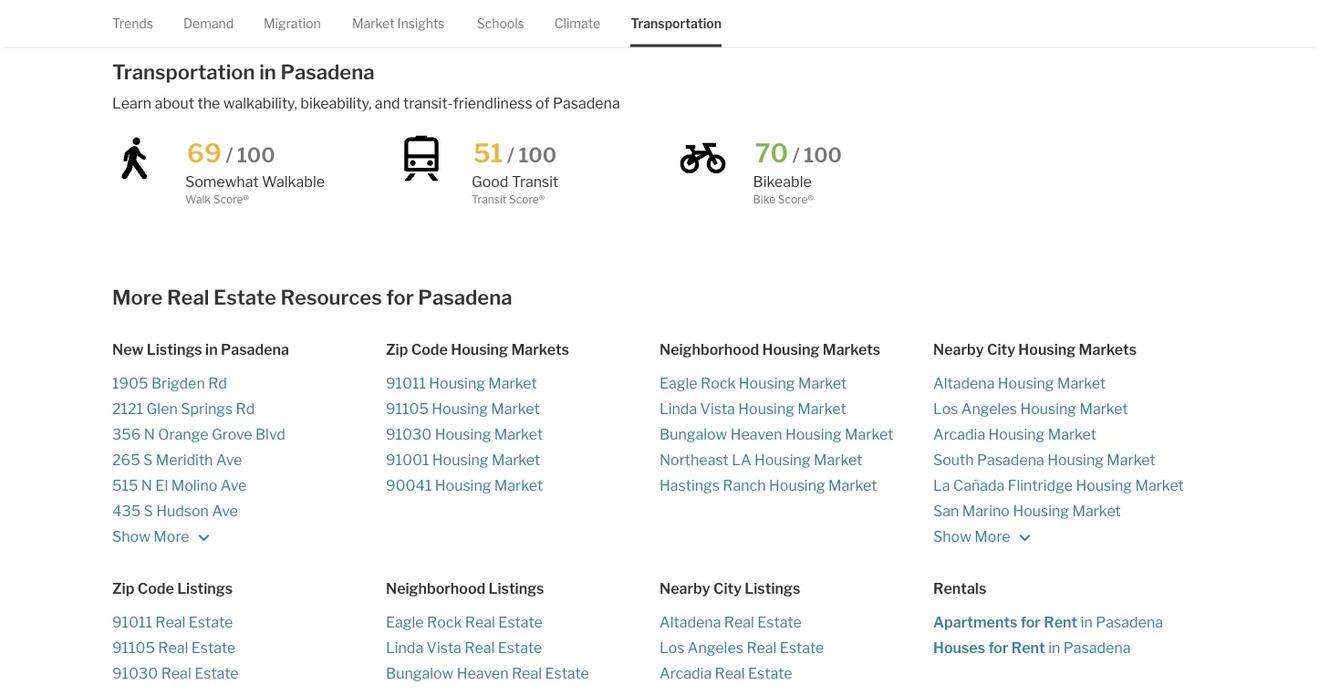 Task type: describe. For each thing, give the bounding box(es) containing it.
rock for housing
[[701, 375, 736, 393]]

69
[[187, 138, 222, 169]]

walkability,
[[223, 95, 297, 112]]

south
[[934, 452, 974, 470]]

nearby city housing markets heading
[[934, 340, 1207, 361]]

los for altadena housing market los angeles housing market arcadia housing market south pasadena housing market la cañada flintridge housing market san marino housing market
[[934, 401, 959, 418]]

2121 glen springs rd link
[[112, 397, 386, 423]]

linda vista housing market link
[[660, 397, 934, 423]]

transportation in pasadena
[[112, 60, 375, 84]]

climate link
[[555, 0, 601, 47]]

estate down '91105 real estate' link
[[195, 665, 239, 683]]

and
[[375, 95, 400, 112]]

rock for real
[[427, 614, 462, 632]]

arcadia real estate link
[[660, 662, 934, 685]]

1 vertical spatial transit
[[472, 193, 507, 207]]

code for listings
[[138, 580, 174, 598]]

ore for housing
[[988, 528, 1011, 546]]

learn about the walkability, bikeability, and transit-friendliness of pasadena
[[112, 95, 620, 112]]

bike
[[753, 193, 776, 207]]

bungalow heaven real estate link
[[386, 662, 660, 685]]

1 vertical spatial ave
[[221, 477, 247, 495]]

1 vertical spatial n
[[141, 477, 152, 495]]

ore for 435
[[167, 528, 190, 546]]

los angeles real estate link
[[660, 636, 934, 662]]

1905
[[112, 375, 148, 393]]

arcadia housing market link
[[934, 423, 1207, 448]]

neighborhood housing markets heading
[[660, 340, 934, 361]]

2121
[[112, 401, 143, 418]]

91030 housing market link
[[386, 423, 660, 448]]

of
[[536, 95, 550, 112]]

friendliness
[[453, 95, 533, 112]]

neighborhood housing markets
[[660, 341, 881, 359]]

0 horizontal spatial rd
[[208, 375, 227, 393]]

100 for 69
[[237, 143, 275, 167]]

100 for 51
[[519, 143, 557, 167]]

70
[[755, 138, 789, 169]]

91030 for housing
[[386, 426, 432, 444]]

walk
[[185, 193, 211, 207]]

91011 real estate 91105 real estate 91030 real estate
[[112, 614, 239, 683]]

91105 real estate link
[[112, 636, 386, 662]]

70 / 100
[[755, 138, 842, 169]]

estate up 91030 real estate link
[[191, 640, 236, 658]]

0 vertical spatial transit
[[512, 173, 559, 191]]

eagle rock real estate link
[[386, 611, 660, 636]]

the
[[198, 95, 220, 112]]

bikeable bike score ®
[[753, 173, 814, 207]]

bikeability,
[[301, 95, 372, 112]]

zip code housing markets heading
[[386, 340, 660, 361]]

new listings in pasadena heading
[[112, 340, 386, 361]]

altadena for altadena housing market los angeles housing market arcadia housing market south pasadena housing market la cañada flintridge housing market san marino housing market
[[934, 375, 995, 393]]

new
[[112, 341, 144, 359]]

eagle rock housing market link
[[660, 371, 934, 397]]

/ for 51
[[507, 143, 515, 167]]

new listings in pasadena
[[112, 341, 289, 359]]

90041 housing market link
[[386, 474, 660, 499]]

apartments
[[934, 614, 1018, 632]]

estate up los angeles real estate link
[[758, 614, 802, 632]]

hastings ranch housing market link
[[660, 474, 934, 499]]

angeles for housing
[[962, 401, 1018, 418]]

show m ore for housing
[[934, 528, 1014, 546]]

listings inside heading
[[489, 580, 544, 598]]

la cañada flintridge housing market link
[[934, 474, 1207, 499]]

2 vertical spatial ave
[[212, 503, 238, 521]]

® for 51
[[539, 193, 545, 207]]

515 n el molino ave link
[[112, 474, 386, 499]]

somewhat
[[185, 173, 259, 191]]

bikeable
[[753, 173, 812, 191]]

insights
[[398, 16, 445, 31]]

neighborhood for neighborhood listings
[[386, 580, 486, 598]]

® inside bikeable bike score ®
[[808, 193, 814, 207]]

zip code housing markets
[[386, 341, 569, 359]]

la
[[732, 452, 752, 470]]

bungalow for housing
[[660, 426, 728, 444]]

city for listings
[[714, 580, 742, 598]]

brigden
[[151, 375, 205, 393]]

market insights
[[352, 16, 445, 31]]

265
[[112, 452, 140, 470]]

ranch
[[723, 477, 766, 495]]

91030 for real
[[112, 665, 158, 683]]

arcadia for real
[[660, 665, 712, 683]]

apartments for rent in pasadena houses for rent in pasadena
[[934, 614, 1164, 658]]

/ for 70
[[793, 143, 800, 167]]

markets for zip code housing markets
[[511, 341, 569, 359]]

somewhat walkable walk score ®
[[185, 173, 325, 207]]

meridith
[[156, 452, 213, 470]]

eagle for eagle rock real estate linda vista real estate bungalow heaven real estate
[[386, 614, 424, 632]]

m for 435
[[154, 528, 167, 546]]

91105 housing market link
[[386, 397, 660, 423]]

435 s hudson ave link
[[112, 499, 386, 525]]

91001
[[386, 452, 429, 470]]

zip for zip code listings
[[112, 580, 135, 598]]

0 vertical spatial ave
[[216, 452, 242, 470]]

nearby city listings
[[660, 580, 801, 598]]

about
[[155, 95, 194, 112]]

1905 brigden rd 2121 glen springs rd 356 n orange grove blvd 265 s meridith ave 515 n el molino ave 435 s hudson ave
[[112, 375, 285, 521]]

san
[[934, 503, 960, 521]]

glen
[[146, 401, 178, 418]]

estate up bungalow heaven real estate link
[[498, 640, 542, 658]]

91030 real estate link
[[112, 662, 386, 685]]

grove
[[212, 426, 252, 444]]

vista for real
[[427, 640, 462, 658]]

el
[[155, 477, 168, 495]]

zip code listings
[[112, 580, 233, 598]]

markets inside 'heading'
[[823, 341, 881, 359]]

listings up brigden
[[147, 341, 202, 359]]

transportation link
[[631, 0, 722, 47]]

south pasadena housing market link
[[934, 448, 1207, 474]]

transit-
[[403, 95, 453, 112]]

hudson
[[156, 503, 209, 521]]

houses
[[934, 640, 986, 658]]

51 / 100
[[474, 138, 557, 169]]

/ for 69
[[226, 143, 233, 167]]

nearby for nearby city housing markets
[[934, 341, 984, 359]]



Task type: vqa. For each thing, say whether or not it's contained in the screenshot.


Task type: locate. For each thing, give the bounding box(es) containing it.
arcadia for housing
[[934, 426, 986, 444]]

demand
[[183, 16, 234, 31]]

markets up the 91011 housing market link
[[511, 341, 569, 359]]

1 horizontal spatial ore
[[988, 528, 1011, 546]]

ore down hudson
[[167, 528, 190, 546]]

eagle down neighborhood listings
[[386, 614, 424, 632]]

1 vertical spatial linda
[[386, 640, 424, 658]]

markets up altadena housing market link
[[1079, 341, 1137, 359]]

nearby inside heading
[[660, 580, 711, 598]]

1 score from the left
[[213, 193, 243, 207]]

los inside altadena real estate los angeles real estate arcadia real estate
[[660, 640, 685, 658]]

/ right 69
[[226, 143, 233, 167]]

rentals heading
[[934, 580, 1207, 600]]

market insights link
[[352, 0, 445, 47]]

ave down 265 s meridith ave link
[[221, 477, 247, 495]]

0 vertical spatial for
[[386, 285, 414, 310]]

1 horizontal spatial angeles
[[962, 401, 1018, 418]]

91011 real estate link
[[112, 611, 386, 636]]

show m ore
[[112, 528, 193, 546], [934, 528, 1014, 546]]

100 up good transit transit score ®
[[519, 143, 557, 167]]

2 / from the left
[[507, 143, 515, 167]]

1 vertical spatial bungalow
[[386, 665, 454, 683]]

0 horizontal spatial altadena
[[660, 614, 721, 632]]

2 ® from the left
[[539, 193, 545, 207]]

bungalow inside eagle rock housing market linda vista housing market bungalow heaven housing market northeast la housing market hastings ranch housing market
[[660, 426, 728, 444]]

1 vertical spatial for
[[1021, 614, 1041, 632]]

1 horizontal spatial linda
[[660, 401, 697, 418]]

heaven down linda vista real estate link
[[457, 665, 509, 683]]

0 horizontal spatial heaven
[[457, 665, 509, 683]]

angeles down nearby city listings on the bottom of the page
[[688, 640, 744, 658]]

show m ore down marino
[[934, 528, 1014, 546]]

linda inside eagle rock housing market linda vista housing market bungalow heaven housing market northeast la housing market hastings ranch housing market
[[660, 401, 697, 418]]

1 s from the top
[[143, 452, 153, 470]]

nearby city housing markets
[[934, 341, 1137, 359]]

0 vertical spatial linda
[[660, 401, 697, 418]]

91001 housing market link
[[386, 448, 660, 474]]

2 markets from the left
[[823, 341, 881, 359]]

city inside heading
[[714, 580, 742, 598]]

neighborhood inside 'heading'
[[660, 341, 759, 359]]

rent
[[1044, 614, 1078, 632], [1012, 640, 1046, 658]]

for
[[386, 285, 414, 310], [1021, 614, 1041, 632], [989, 640, 1009, 658]]

n left el
[[141, 477, 152, 495]]

angeles for real
[[688, 640, 744, 658]]

2 score from the left
[[509, 193, 539, 207]]

vista inside eagle rock real estate linda vista real estate bungalow heaven real estate
[[427, 640, 462, 658]]

1 horizontal spatial 91011
[[386, 375, 426, 393]]

eagle for eagle rock housing market linda vista housing market bungalow heaven housing market northeast la housing market hastings ranch housing market
[[660, 375, 698, 393]]

1 vertical spatial altadena
[[660, 614, 721, 632]]

1 vertical spatial city
[[714, 580, 742, 598]]

score for 69
[[213, 193, 243, 207]]

2 ore from the left
[[988, 528, 1011, 546]]

91105 inside 91011 real estate 91105 real estate 91030 real estate
[[112, 640, 155, 658]]

1 vertical spatial los
[[660, 640, 685, 658]]

city for housing
[[987, 341, 1016, 359]]

100 inside 51 / 100
[[519, 143, 557, 167]]

1 vertical spatial rock
[[427, 614, 462, 632]]

2 s from the top
[[144, 503, 153, 521]]

1 horizontal spatial rock
[[701, 375, 736, 393]]

altadena inside altadena real estate los angeles real estate arcadia real estate
[[660, 614, 721, 632]]

listings up eagle rock real estate link
[[489, 580, 544, 598]]

2 horizontal spatial ®
[[808, 193, 814, 207]]

/ inside 69 / 100
[[226, 143, 233, 167]]

2 horizontal spatial markets
[[1079, 341, 1137, 359]]

more
[[112, 285, 163, 310]]

zip inside zip code housing markets heading
[[386, 341, 408, 359]]

ave
[[216, 452, 242, 470], [221, 477, 247, 495], [212, 503, 238, 521]]

housing
[[451, 341, 508, 359], [763, 341, 820, 359], [1019, 341, 1076, 359], [429, 375, 485, 393], [739, 375, 795, 393], [998, 375, 1055, 393], [432, 401, 488, 418], [739, 401, 795, 418], [1021, 401, 1077, 418], [435, 426, 491, 444], [786, 426, 842, 444], [989, 426, 1045, 444], [432, 452, 489, 470], [755, 452, 811, 470], [1048, 452, 1104, 470], [435, 477, 491, 495], [769, 477, 826, 495], [1076, 477, 1133, 495], [1013, 503, 1070, 521]]

springs
[[181, 401, 233, 418]]

0 horizontal spatial 100
[[237, 143, 275, 167]]

pasadena inside altadena housing market los angeles housing market arcadia housing market south pasadena housing market la cañada flintridge housing market san marino housing market
[[978, 452, 1045, 470]]

0 horizontal spatial ore
[[167, 528, 190, 546]]

0 vertical spatial n
[[144, 426, 155, 444]]

1 show m ore from the left
[[112, 528, 193, 546]]

91011 for 91011 housing market 91105 housing market 91030 housing market 91001 housing market 90041 housing market
[[386, 375, 426, 393]]

91105 for real
[[112, 640, 155, 658]]

/ right 51
[[507, 143, 515, 167]]

northeast la housing market link
[[660, 448, 934, 474]]

/ right 70
[[793, 143, 800, 167]]

transportation
[[631, 16, 722, 31], [112, 60, 255, 84]]

91105 up 91001
[[386, 401, 429, 418]]

heaven inside eagle rock real estate linda vista real estate bungalow heaven real estate
[[457, 665, 509, 683]]

code for housing
[[411, 341, 448, 359]]

1905 brigden rd link
[[112, 371, 386, 397]]

0 vertical spatial zip
[[386, 341, 408, 359]]

0 horizontal spatial nearby
[[660, 580, 711, 598]]

435
[[112, 503, 141, 521]]

0 horizontal spatial markets
[[511, 341, 569, 359]]

nearby
[[934, 341, 984, 359], [660, 580, 711, 598]]

score for 51
[[509, 193, 539, 207]]

1 horizontal spatial rd
[[236, 401, 255, 418]]

linda vista real estate link
[[386, 636, 660, 662]]

rd up springs
[[208, 375, 227, 393]]

markets for nearby city housing markets
[[1079, 341, 1137, 359]]

1 horizontal spatial /
[[507, 143, 515, 167]]

for down apartments
[[989, 640, 1009, 658]]

100 inside 70 / 100
[[804, 143, 842, 167]]

transit
[[512, 173, 559, 191], [472, 193, 507, 207]]

altadena inside altadena housing market los angeles housing market arcadia housing market south pasadena housing market la cañada flintridge housing market san marino housing market
[[934, 375, 995, 393]]

transit down good
[[472, 193, 507, 207]]

altadena housing market link
[[934, 371, 1207, 397]]

blvd
[[255, 426, 285, 444]]

code
[[411, 341, 448, 359], [138, 580, 174, 598]]

cañada
[[954, 477, 1005, 495]]

linda for eagle rock housing market linda vista housing market bungalow heaven housing market northeast la housing market hastings ranch housing market
[[660, 401, 697, 418]]

bungalow inside eagle rock real estate linda vista real estate bungalow heaven real estate
[[386, 665, 454, 683]]

1 vertical spatial 91011
[[112, 614, 152, 632]]

0 horizontal spatial arcadia
[[660, 665, 712, 683]]

0 horizontal spatial bungalow
[[386, 665, 454, 683]]

m for housing
[[975, 528, 988, 546]]

91011 housing market 91105 housing market 91030 housing market 91001 housing market 90041 housing market
[[386, 375, 543, 495]]

show down san
[[934, 528, 972, 546]]

1 horizontal spatial zip
[[386, 341, 408, 359]]

los for altadena real estate los angeles real estate arcadia real estate
[[660, 640, 685, 658]]

score down bikeable
[[778, 193, 808, 207]]

1 vertical spatial code
[[138, 580, 174, 598]]

0 horizontal spatial rock
[[427, 614, 462, 632]]

vista up northeast
[[701, 401, 735, 418]]

1 horizontal spatial nearby
[[934, 341, 984, 359]]

2 show m ore from the left
[[934, 528, 1014, 546]]

1 vertical spatial neighborhood
[[386, 580, 486, 598]]

neighborhood listings heading
[[386, 580, 660, 600]]

91011 for 91011 real estate 91105 real estate 91030 real estate
[[112, 614, 152, 632]]

linda for eagle rock real estate linda vista real estate bungalow heaven real estate
[[386, 640, 424, 658]]

bungalow heaven housing market link
[[660, 423, 934, 448]]

heaven for real
[[457, 665, 509, 683]]

100 up bikeable
[[804, 143, 842, 167]]

0 vertical spatial altadena
[[934, 375, 995, 393]]

linda
[[660, 401, 697, 418], [386, 640, 424, 658]]

angeles inside altadena housing market los angeles housing market arcadia housing market south pasadena housing market la cañada flintridge housing market san marino housing market
[[962, 401, 1018, 418]]

0 horizontal spatial code
[[138, 580, 174, 598]]

91011 inside 91011 housing market 91105 housing market 91030 housing market 91001 housing market 90041 housing market
[[386, 375, 426, 393]]

eagle inside eagle rock real estate linda vista real estate bungalow heaven real estate
[[386, 614, 424, 632]]

1 vertical spatial 91105
[[112, 640, 155, 658]]

altadena real estate link
[[660, 611, 934, 636]]

91105 inside 91011 housing market 91105 housing market 91030 housing market 91001 housing market 90041 housing market
[[386, 401, 429, 418]]

good
[[472, 173, 509, 191]]

2 horizontal spatial 100
[[804, 143, 842, 167]]

ore
[[167, 528, 190, 546], [988, 528, 1011, 546]]

1 horizontal spatial los
[[934, 401, 959, 418]]

2 100 from the left
[[519, 143, 557, 167]]

0 horizontal spatial los
[[660, 640, 685, 658]]

1 markets from the left
[[511, 341, 569, 359]]

1 vertical spatial zip
[[112, 580, 135, 598]]

1 horizontal spatial bungalow
[[660, 426, 728, 444]]

arcadia inside altadena housing market los angeles housing market arcadia housing market south pasadena housing market la cañada flintridge housing market san marino housing market
[[934, 426, 986, 444]]

s right 435
[[144, 503, 153, 521]]

91105 for housing
[[386, 401, 429, 418]]

1 vertical spatial eagle
[[386, 614, 424, 632]]

1 horizontal spatial 91105
[[386, 401, 429, 418]]

schools link
[[477, 0, 525, 47]]

0 horizontal spatial score
[[213, 193, 243, 207]]

100 up somewhat walkable walk score ®
[[237, 143, 275, 167]]

2 horizontal spatial score
[[778, 193, 808, 207]]

1 horizontal spatial ®
[[539, 193, 545, 207]]

0 horizontal spatial for
[[386, 285, 414, 310]]

/
[[226, 143, 233, 167], [507, 143, 515, 167], [793, 143, 800, 167]]

altadena down nearby city listings on the bottom of the page
[[660, 614, 721, 632]]

1 vertical spatial rd
[[236, 401, 255, 418]]

score
[[213, 193, 243, 207], [509, 193, 539, 207], [778, 193, 808, 207]]

los inside altadena housing market los angeles housing market arcadia housing market south pasadena housing market la cañada flintridge housing market san marino housing market
[[934, 401, 959, 418]]

transportation for transportation
[[631, 16, 722, 31]]

eagle up northeast
[[660, 375, 698, 393]]

show for 1905 brigden rd 2121 glen springs rd 356 n orange grove blvd 265 s meridith ave 515 n el molino ave 435 s hudson ave
[[112, 528, 151, 546]]

city
[[987, 341, 1016, 359], [714, 580, 742, 598]]

356
[[112, 426, 141, 444]]

2 m from the left
[[975, 528, 988, 546]]

transportation for transportation in pasadena
[[112, 60, 255, 84]]

rock inside eagle rock real estate linda vista real estate bungalow heaven real estate
[[427, 614, 462, 632]]

91011 inside 91011 real estate 91105 real estate 91030 real estate
[[112, 614, 152, 632]]

0 vertical spatial s
[[143, 452, 153, 470]]

climate
[[555, 16, 601, 31]]

linda up northeast
[[660, 401, 697, 418]]

angeles inside altadena real estate los angeles real estate arcadia real estate
[[688, 640, 744, 658]]

vista down neighborhood listings
[[427, 640, 462, 658]]

0 horizontal spatial zip
[[112, 580, 135, 598]]

0 horizontal spatial linda
[[386, 640, 424, 658]]

neighborhood for neighborhood housing markets
[[660, 341, 759, 359]]

neighborhood listings
[[386, 580, 544, 598]]

code inside zip code listings "heading"
[[138, 580, 174, 598]]

heaven for housing
[[731, 426, 783, 444]]

100 inside 69 / 100
[[237, 143, 275, 167]]

2 horizontal spatial for
[[1021, 614, 1041, 632]]

91030
[[386, 426, 432, 444], [112, 665, 158, 683]]

0 vertical spatial arcadia
[[934, 426, 986, 444]]

3 / from the left
[[793, 143, 800, 167]]

estate up 'arcadia real estate' link
[[780, 640, 824, 658]]

city up altadena real estate los angeles real estate arcadia real estate on the bottom of page
[[714, 580, 742, 598]]

® inside somewhat walkable walk score ®
[[243, 193, 249, 207]]

100 for 70
[[804, 143, 842, 167]]

schools
[[477, 16, 525, 31]]

0 vertical spatial rock
[[701, 375, 736, 393]]

altadena real estate los angeles real estate arcadia real estate
[[660, 614, 824, 683]]

score down somewhat
[[213, 193, 243, 207]]

0 horizontal spatial show
[[112, 528, 151, 546]]

neighborhood inside heading
[[386, 580, 486, 598]]

heaven inside eagle rock housing market linda vista housing market bungalow heaven housing market northeast la housing market hastings ranch housing market
[[731, 426, 783, 444]]

® down bikeable
[[808, 193, 814, 207]]

city up altadena housing market link
[[987, 341, 1016, 359]]

for right resources
[[386, 285, 414, 310]]

0 vertical spatial 91011
[[386, 375, 426, 393]]

estate down linda vista real estate link
[[545, 665, 589, 683]]

nearby inside heading
[[934, 341, 984, 359]]

n right 356
[[144, 426, 155, 444]]

score down 51 / 100
[[509, 193, 539, 207]]

0 vertical spatial angeles
[[962, 401, 1018, 418]]

san marino housing market link
[[934, 499, 1207, 525]]

m down hudson
[[154, 528, 167, 546]]

1 horizontal spatial eagle
[[660, 375, 698, 393]]

91011 down zip code listings
[[112, 614, 152, 632]]

1 ® from the left
[[243, 193, 249, 207]]

3 ® from the left
[[808, 193, 814, 207]]

northeast
[[660, 452, 729, 470]]

show m ore down 435
[[112, 528, 193, 546]]

nearby city listings heading
[[660, 580, 934, 600]]

eagle rock real estate linda vista real estate bungalow heaven real estate
[[386, 614, 589, 683]]

1 vertical spatial 91030
[[112, 665, 158, 683]]

los down nearby city listings on the bottom of the page
[[660, 640, 685, 658]]

rock inside eagle rock housing market linda vista housing market bungalow heaven housing market northeast la housing market hastings ranch housing market
[[701, 375, 736, 393]]

migration link
[[264, 0, 321, 47]]

bungalow
[[660, 426, 728, 444], [386, 665, 454, 683]]

2 show from the left
[[934, 528, 972, 546]]

zip inside zip code listings "heading"
[[112, 580, 135, 598]]

migration
[[264, 16, 321, 31]]

0 vertical spatial code
[[411, 341, 448, 359]]

housing inside 'heading'
[[763, 341, 820, 359]]

resources
[[281, 285, 382, 310]]

los up south at the bottom right of the page
[[934, 401, 959, 418]]

altadena housing market los angeles housing market arcadia housing market south pasadena housing market la cañada flintridge housing market san marino housing market
[[934, 375, 1184, 521]]

91011 housing market link
[[386, 371, 660, 397]]

0 vertical spatial bungalow
[[660, 426, 728, 444]]

0 vertical spatial 91030
[[386, 426, 432, 444]]

0 horizontal spatial city
[[714, 580, 742, 598]]

1 vertical spatial heaven
[[457, 665, 509, 683]]

good transit transit score ®
[[472, 173, 559, 207]]

0 horizontal spatial neighborhood
[[386, 580, 486, 598]]

1 horizontal spatial transportation
[[631, 16, 722, 31]]

estate down los angeles real estate link
[[748, 665, 793, 683]]

listings up 91011 real estate link
[[177, 580, 233, 598]]

la
[[934, 477, 950, 495]]

90041
[[386, 477, 432, 495]]

1 show from the left
[[112, 528, 151, 546]]

rock
[[701, 375, 736, 393], [427, 614, 462, 632]]

ore down marino
[[988, 528, 1011, 546]]

more real estate resources for pasadena
[[112, 285, 512, 310]]

zip for zip code housing markets
[[386, 341, 408, 359]]

0 vertical spatial 91105
[[386, 401, 429, 418]]

listings inside "heading"
[[177, 580, 233, 598]]

1 vertical spatial arcadia
[[660, 665, 712, 683]]

s right 265
[[143, 452, 153, 470]]

0 vertical spatial rent
[[1044, 614, 1078, 632]]

vista inside eagle rock housing market linda vista housing market bungalow heaven housing market northeast la housing market hastings ranch housing market
[[701, 401, 735, 418]]

score inside good transit transit score ®
[[509, 193, 539, 207]]

0 vertical spatial neighborhood
[[660, 341, 759, 359]]

code inside zip code housing markets heading
[[411, 341, 448, 359]]

1 horizontal spatial city
[[987, 341, 1016, 359]]

learn
[[112, 95, 152, 112]]

0 horizontal spatial transportation
[[112, 60, 255, 84]]

show down 435
[[112, 528, 151, 546]]

in inside heading
[[205, 341, 218, 359]]

®
[[243, 193, 249, 207], [539, 193, 545, 207], [808, 193, 814, 207]]

arcadia inside altadena real estate los angeles real estate arcadia real estate
[[660, 665, 712, 683]]

linda inside eagle rock real estate linda vista real estate bungalow heaven real estate
[[386, 640, 424, 658]]

1 horizontal spatial arcadia
[[934, 426, 986, 444]]

91105 down zip code listings
[[112, 640, 155, 658]]

® inside good transit transit score ®
[[539, 193, 545, 207]]

walkable
[[262, 173, 325, 191]]

flintridge
[[1008, 477, 1073, 495]]

3 100 from the left
[[804, 143, 842, 167]]

show m ore for 435
[[112, 528, 193, 546]]

1 horizontal spatial score
[[509, 193, 539, 207]]

1 horizontal spatial for
[[989, 640, 1009, 658]]

2 vertical spatial for
[[989, 640, 1009, 658]]

marino
[[963, 503, 1010, 521]]

1 vertical spatial rent
[[1012, 640, 1046, 658]]

0 vertical spatial los
[[934, 401, 959, 418]]

nearby for nearby city listings
[[660, 580, 711, 598]]

1 horizontal spatial altadena
[[934, 375, 995, 393]]

1 / from the left
[[226, 143, 233, 167]]

trends
[[112, 16, 153, 31]]

® for 69
[[243, 193, 249, 207]]

® down somewhat
[[243, 193, 249, 207]]

91011 up 91001
[[386, 375, 426, 393]]

heaven
[[731, 426, 783, 444], [457, 665, 509, 683]]

altadena up south at the bottom right of the page
[[934, 375, 995, 393]]

rd down 1905 brigden rd link
[[236, 401, 255, 418]]

transit down 51 / 100
[[512, 173, 559, 191]]

91030 inside 91011 housing market 91105 housing market 91030 housing market 91001 housing market 90041 housing market
[[386, 426, 432, 444]]

hastings
[[660, 477, 720, 495]]

rent down apartments
[[1012, 640, 1046, 658]]

1 horizontal spatial 91030
[[386, 426, 432, 444]]

3 score from the left
[[778, 193, 808, 207]]

score inside bikeable bike score ®
[[778, 193, 808, 207]]

0 vertical spatial city
[[987, 341, 1016, 359]]

ave down grove
[[216, 452, 242, 470]]

rentals
[[934, 580, 987, 598]]

los angeles housing market link
[[934, 397, 1207, 423]]

0 horizontal spatial vista
[[427, 640, 462, 658]]

angeles up south at the bottom right of the page
[[962, 401, 1018, 418]]

in
[[259, 60, 276, 84], [205, 341, 218, 359], [1081, 614, 1093, 632], [1049, 640, 1061, 658]]

score inside somewhat walkable walk score ®
[[213, 193, 243, 207]]

1 horizontal spatial show m ore
[[934, 528, 1014, 546]]

bungalow for real
[[386, 665, 454, 683]]

1 horizontal spatial 100
[[519, 143, 557, 167]]

rock down neighborhood listings
[[427, 614, 462, 632]]

0 vertical spatial transportation
[[631, 16, 722, 31]]

3 markets from the left
[[1079, 341, 1137, 359]]

m down marino
[[975, 528, 988, 546]]

91011
[[386, 375, 426, 393], [112, 614, 152, 632]]

altadena
[[934, 375, 995, 393], [660, 614, 721, 632]]

1 vertical spatial transportation
[[112, 60, 255, 84]]

® down 51 / 100
[[539, 193, 545, 207]]

51
[[474, 138, 503, 169]]

0 vertical spatial nearby
[[934, 341, 984, 359]]

altadena for altadena real estate los angeles real estate arcadia real estate
[[660, 614, 721, 632]]

listings up altadena real estate "link"
[[745, 580, 801, 598]]

eagle inside eagle rock housing market linda vista housing market bungalow heaven housing market northeast la housing market hastings ranch housing market
[[660, 375, 698, 393]]

estate up linda vista real estate link
[[499, 614, 543, 632]]

markets up eagle rock housing market link
[[823, 341, 881, 359]]

1 horizontal spatial m
[[975, 528, 988, 546]]

0 horizontal spatial 91030
[[112, 665, 158, 683]]

rent down rentals heading
[[1044, 614, 1078, 632]]

estate up '91105 real estate' link
[[189, 614, 233, 632]]

91030 inside 91011 real estate 91105 real estate 91030 real estate
[[112, 665, 158, 683]]

1 m from the left
[[154, 528, 167, 546]]

zip code listings heading
[[112, 580, 386, 600]]

show for altadena housing market los angeles housing market arcadia housing market south pasadena housing market la cañada flintridge housing market san marino housing market
[[934, 528, 972, 546]]

m
[[154, 528, 167, 546], [975, 528, 988, 546]]

0 horizontal spatial 91011
[[112, 614, 152, 632]]

1 horizontal spatial code
[[411, 341, 448, 359]]

/ inside 70 / 100
[[793, 143, 800, 167]]

1 horizontal spatial neighborhood
[[660, 341, 759, 359]]

city inside heading
[[987, 341, 1016, 359]]

vista for housing
[[701, 401, 735, 418]]

pasadena inside heading
[[221, 341, 289, 359]]

0 horizontal spatial /
[[226, 143, 233, 167]]

rock down "neighborhood housing markets"
[[701, 375, 736, 393]]

1 horizontal spatial vista
[[701, 401, 735, 418]]

linda down neighborhood listings
[[386, 640, 424, 658]]

1 ore from the left
[[167, 528, 190, 546]]

ave down '515 n el molino ave' link
[[212, 503, 238, 521]]

1 100 from the left
[[237, 143, 275, 167]]

estate up new listings in pasadena heading on the left of the page
[[214, 285, 276, 310]]

eagle rock housing market linda vista housing market bungalow heaven housing market northeast la housing market hastings ranch housing market
[[660, 375, 894, 495]]

/ inside 51 / 100
[[507, 143, 515, 167]]

neighborhood
[[660, 341, 759, 359], [386, 580, 486, 598]]

for down rentals heading
[[1021, 614, 1041, 632]]

heaven up la
[[731, 426, 783, 444]]

515
[[112, 477, 138, 495]]



